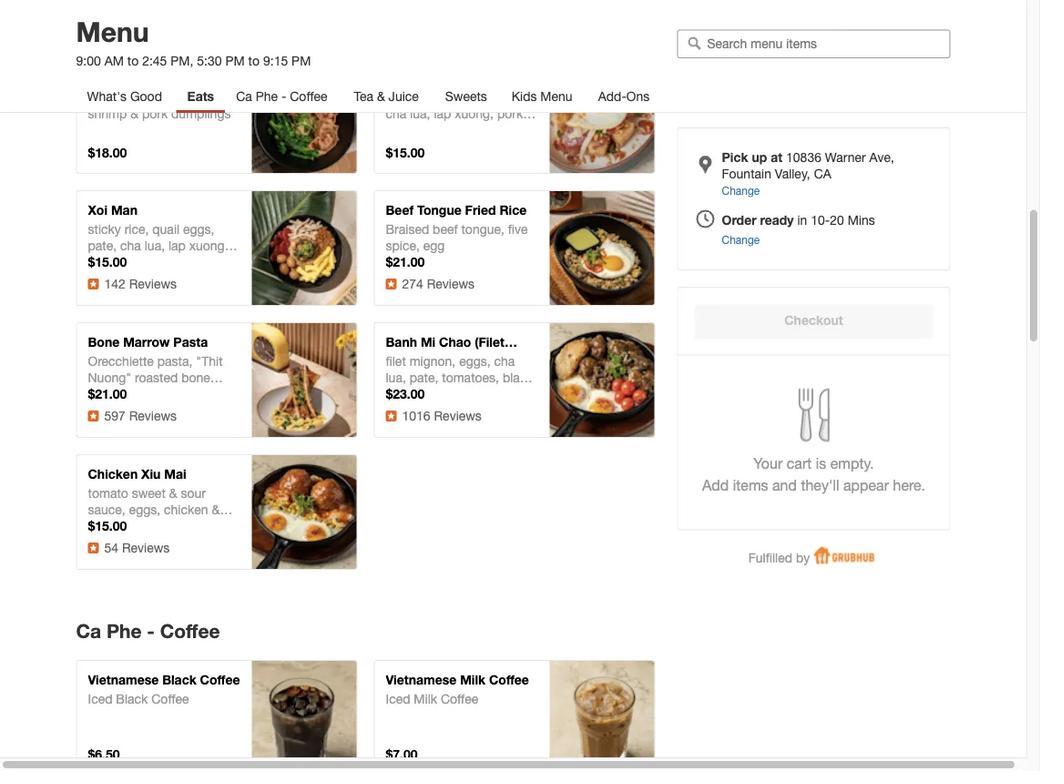 Task type: describe. For each thing, give the bounding box(es) containing it.
24 cart image for iced milk coffee
[[591, 719, 613, 741]]

kids
[[512, 89, 537, 104]]

am
[[104, 53, 124, 68]]

order ready in 10-20 mins
[[722, 212, 875, 227]]

pork inside oriental fettuccini, yu choy, shrimp & pork dumplings
[[142, 106, 168, 121]]

1016
[[402, 408, 430, 423]]

fulfilled
[[748, 550, 792, 565]]

and inside your cart is empty. add items and they'll appear here.
[[772, 477, 797, 494]]

0 horizontal spatial black
[[116, 692, 148, 707]]

beef
[[433, 222, 458, 237]]

here.
[[893, 477, 925, 494]]

rice, inside the xoi man sticky rice, quail eggs, pate, cha lua, lap xuong, omelette, pork floss, scallion oil, peanuts
[[124, 222, 149, 237]]

tongue,
[[461, 222, 505, 237]]

sauce
[[455, 387, 489, 402]]

sweets
[[445, 89, 487, 104]]

reviews for 597 reviews
[[129, 408, 177, 423]]

9:15
[[263, 53, 288, 68]]

add for orecchiette pasta, "thit nuong" roasted bone marrow, spinach
[[271, 364, 295, 379]]

ready
[[760, 212, 794, 227]]

empty.
[[830, 455, 874, 472]]

1 horizontal spatial phe
[[256, 89, 278, 104]]

shrimp
[[88, 106, 127, 121]]

24 cart image for sticky rice, quail eggs, pate, cha lua, lap xuong, omelette, pork floss, scallion oil, peanuts
[[293, 249, 315, 271]]

spicy
[[151, 71, 184, 86]]

choy,
[[210, 90, 240, 105]]

cha inside the xoi man sticky rice, quail eggs, pate, cha lua, lap xuong, omelette, pork floss, scallion oil, peanuts
[[120, 238, 141, 253]]

lua, inside the xoi man sticky rice, quail eggs, pate, cha lua, lap xuong, omelette, pork floss, scallion oil, peanuts
[[145, 238, 165, 253]]

reviews for 274 reviews
[[427, 276, 475, 291]]

add inside your cart is empty. add items and they'll appear here.
[[702, 477, 729, 494]]

oil, inside the xoi man sticky rice, quail eggs, pate, cha lua, lap xuong, omelette, pork floss, scallion oil, peanuts
[[134, 271, 151, 286]]

menu 9:00 am to 2:45 pm, 5:30 pm to 9:15 pm
[[76, 15, 311, 68]]

appear
[[843, 477, 889, 494]]

mignon,
[[410, 354, 456, 369]]

mignon)
[[386, 351, 435, 366]]

"thit
[[196, 354, 223, 369]]

lap inside the xoi man sticky rice, quail eggs, pate, cha lua, lap xuong, omelette, pork floss, scallion oil, peanuts
[[168, 238, 186, 253]]

24 cart image for filet mignon, eggs, cha lua, pate, tomatoes, black peppercorn sauce
[[591, 382, 613, 403]]

ca inside tab list
[[236, 89, 252, 104]]

54 reviews
[[104, 541, 170, 556]]

to for vietnamese black coffee
[[298, 702, 309, 717]]

add for filet mignon, eggs, cha lua, pate, tomatoes, black peppercorn sauce
[[569, 364, 592, 379]]

dumplings
[[114, 87, 179, 102]]

chicken
[[164, 502, 208, 517]]

eggs, inside chicken xiu mai tomato sweet & sour sauce, eggs, chicken & pork meatballs, corn, onion, banh mi
[[129, 502, 160, 517]]

to for banh mi chao (filet mignon)
[[596, 364, 607, 379]]

reviews for 142 reviews
[[129, 276, 177, 291]]

eggs, inside the xoi man sticky rice, quail eggs, pate, cha lua, lap xuong, omelette, pork floss, scallion oil, peanuts
[[183, 222, 214, 237]]

& inside oriental fettuccini, yu choy, shrimp & pork dumplings
[[130, 106, 138, 121]]

1016 reviews
[[402, 408, 482, 423]]

what's good
[[87, 89, 162, 104]]

change for pick up at
[[722, 184, 760, 197]]

pate, inside filet mignon, eggs, cha lua, pate, tomatoes, black peppercorn sauce
[[410, 370, 438, 385]]

mi
[[421, 335, 436, 350]]

cart for chicken xiu mai tomato sweet & sour sauce, eggs, chicken & pork meatballs, corn, onion, banh mi
[[313, 496, 337, 511]]

cart for vietnamese milk coffee iced milk coffee
[[611, 702, 635, 717]]

tea & juice
[[354, 89, 419, 104]]

marrow,
[[88, 387, 134, 402]]

spice,
[[386, 238, 420, 253]]

$23.00
[[386, 387, 425, 402]]

pork inside crispy sticky rice, pate, cha lua, lap xuong, pork floss, scallion oil, peanuts, fried egg $15.00
[[497, 106, 523, 121]]

0 vertical spatial black
[[162, 673, 196, 688]]

xiu
[[141, 467, 161, 482]]

banh
[[127, 535, 155, 550]]

$15.00 for chicken xiu mai tomato sweet & sour sauce, eggs, chicken & pork meatballs, corn, onion, banh mi
[[88, 519, 127, 534]]

marrow
[[123, 335, 170, 350]]

597
[[104, 408, 126, 423]]

24 cart image for braised beef tongue, five spice, egg
[[591, 249, 613, 271]]

banh mi chao (filet mignon)
[[386, 335, 504, 366]]

pick up at
[[722, 150, 782, 165]]

142
[[104, 276, 126, 291]]

filet mignon, eggs, cha lua, pate, tomatoes, black peppercorn sauce
[[386, 354, 533, 402]]

sweet
[[132, 486, 166, 501]]

cart for beef tongue fried rice braised beef tongue, five spice, egg
[[611, 232, 635, 247]]

checkout
[[784, 313, 843, 328]]

egg inside beef tongue fried rice braised beef tongue, five spice, egg
[[423, 238, 445, 253]]

spinach
[[137, 387, 182, 402]]

szechuan
[[88, 71, 147, 86]]

9:00
[[76, 53, 101, 68]]

24 cart image for oriental fettuccini, yu choy, shrimp & pork dumplings
[[293, 117, 315, 139]]

add to cart for vietnamese milk coffee iced milk coffee
[[569, 702, 635, 717]]

24 cart image for bone marrow pasta orecchiette pasta, "thit nuong" roasted bone marrow, spinach
[[293, 382, 315, 403]]

vietnamese for black
[[88, 673, 159, 688]]

sticky inside the xoi man sticky rice, quail eggs, pate, cha lua, lap xuong, omelette, pork floss, scallion oil, peanuts
[[88, 222, 121, 237]]

pick
[[722, 150, 748, 165]]

scallion inside the xoi man sticky rice, quail eggs, pate, cha lua, lap xuong, omelette, pork floss, scallion oil, peanuts
[[88, 271, 131, 286]]

pate, inside the xoi man sticky rice, quail eggs, pate, cha lua, lap xuong, omelette, pork floss, scallion oil, peanuts
[[88, 238, 117, 253]]

chao
[[439, 335, 471, 350]]

floss, inside the xoi man sticky rice, quail eggs, pate, cha lua, lap xuong, omelette, pork floss, scallion oil, peanuts
[[174, 255, 204, 270]]

five
[[508, 222, 528, 237]]

to for chicken xiu mai
[[298, 496, 309, 511]]

crispy sticky rice, pate, cha lua, lap xuong, pork floss, scallion oil, peanuts, fried egg $15.00
[[386, 90, 535, 160]]

xuong, inside crispy sticky rice, pate, cha lua, lap xuong, pork floss, scallion oil, peanuts, fried egg $15.00
[[455, 106, 494, 121]]

rice
[[500, 203, 527, 218]]

$18.00
[[88, 145, 127, 160]]

dumplings
[[171, 106, 231, 121]]

menu inside menu 9:00 am to 2:45 pm, 5:30 pm to 9:15 pm
[[76, 15, 149, 47]]

at
[[771, 150, 782, 165]]

pasta,
[[157, 354, 193, 369]]

crispy
[[386, 90, 422, 105]]

1 horizontal spatial milk
[[460, 673, 486, 688]]

$15.00 inside crispy sticky rice, pate, cha lua, lap xuong, pork floss, scallion oil, peanuts, fried egg $15.00
[[386, 145, 425, 160]]

ca
[[814, 166, 831, 181]]

10-
[[811, 212, 830, 227]]

szechuan spicy noodles and chicken image
[[550, 0, 654, 41]]

$21.00 for 274 reviews
[[386, 255, 425, 270]]

142 reviews
[[104, 276, 177, 291]]

to for beef tongue fried rice
[[596, 232, 607, 247]]

add for braised beef tongue, five spice, egg
[[569, 232, 592, 247]]

& right chicken
[[212, 502, 220, 517]]

lua, inside filet mignon, eggs, cha lua, pate, tomatoes, black peppercorn sauce
[[386, 370, 406, 385]]

tomato
[[88, 486, 128, 501]]

cart for vietnamese black coffee iced black coffee
[[313, 702, 337, 717]]

roasted
[[135, 370, 178, 385]]

to for szechuan spicy noodles and dumplings
[[298, 100, 309, 115]]

sauce,
[[88, 502, 125, 517]]

rice, inside crispy sticky rice, pate, cha lua, lap xuong, pork floss, scallion oil, peanuts, fried egg $15.00
[[462, 90, 487, 105]]

reviews for 1016 reviews
[[434, 408, 482, 423]]

peanuts
[[154, 271, 200, 286]]

pate, inside crispy sticky rice, pate, cha lua, lap xuong, pork floss, scallion oil, peanuts, fried egg $15.00
[[490, 90, 519, 105]]

20
[[830, 212, 844, 227]]

0 horizontal spatial milk
[[414, 692, 437, 707]]

kids menu
[[512, 89, 573, 104]]

xuong, inside the xoi man sticky rice, quail eggs, pate, cha lua, lap xuong, omelette, pork floss, scallion oil, peanuts
[[189, 238, 228, 253]]

meatballs,
[[117, 519, 176, 534]]

nuong"
[[88, 370, 131, 385]]

ca phe - coffee inside tab list
[[236, 89, 327, 104]]

fountain
[[722, 166, 771, 181]]

2:45
[[142, 53, 167, 68]]

(filet
[[475, 335, 504, 350]]

banh
[[386, 335, 417, 350]]

eggs, inside filet mignon, eggs, cha lua, pate, tomatoes, black peppercorn sauce
[[459, 354, 491, 369]]

they'll
[[801, 477, 839, 494]]

is
[[816, 455, 826, 472]]

bone marrow pasta orecchiette pasta, "thit nuong" roasted bone marrow, spinach
[[88, 335, 223, 402]]

by
[[796, 550, 810, 565]]

fried
[[465, 203, 496, 218]]

mins
[[848, 212, 875, 227]]

sticky inside crispy sticky rice, pate, cha lua, lap xuong, pork floss, scallion oil, peanuts, fried egg $15.00
[[426, 90, 459, 105]]

54
[[104, 541, 118, 556]]

juice
[[389, 89, 419, 104]]



Task type: vqa. For each thing, say whether or not it's contained in the screenshot.


Task type: locate. For each thing, give the bounding box(es) containing it.
phe up vietnamese black coffee iced black coffee
[[107, 620, 142, 643]]

cart
[[313, 100, 337, 115], [611, 100, 635, 115], [313, 232, 337, 247], [611, 232, 635, 247], [313, 364, 337, 379], [611, 364, 635, 379], [313, 496, 337, 511], [313, 702, 337, 717], [611, 702, 635, 717]]

-
[[281, 89, 286, 104], [147, 620, 155, 643]]

1 horizontal spatial black
[[162, 673, 196, 688]]

menu inside tab list
[[540, 89, 573, 104]]

0 horizontal spatial -
[[147, 620, 155, 643]]

2 horizontal spatial pate,
[[490, 90, 519, 105]]

1 vertical spatial lap
[[168, 238, 186, 253]]

egg right fried
[[415, 139, 436, 154]]

tomatoes,
[[442, 370, 499, 385]]

szechuan spicy noodles and chicken menu item
[[374, 0, 655, 42]]

0 horizontal spatial ca
[[76, 620, 101, 643]]

oriental
[[88, 90, 130, 105]]

milk
[[460, 673, 486, 688], [414, 692, 437, 707]]

iced inside vietnamese milk coffee iced milk coffee
[[386, 692, 410, 707]]

1 horizontal spatial lap
[[434, 106, 451, 121]]

0 horizontal spatial xuong,
[[189, 238, 228, 253]]

pork inside chicken xiu mai tomato sweet & sour sauce, eggs, chicken & pork meatballs, corn, onion, banh mi
[[88, 519, 114, 534]]

0 vertical spatial scallion
[[419, 122, 462, 137]]

order
[[722, 212, 757, 227]]

1 vertical spatial milk
[[414, 692, 437, 707]]

24 cart image
[[293, 382, 315, 403], [293, 514, 315, 535], [293, 719, 315, 741]]

2 pm from the left
[[292, 53, 311, 68]]

tab list containing what's good
[[76, 80, 729, 113]]

pork inside the xoi man sticky rice, quail eggs, pate, cha lua, lap xuong, omelette, pork floss, scallion oil, peanuts
[[145, 255, 170, 270]]

1 horizontal spatial iced
[[386, 692, 410, 707]]

lap down quail
[[168, 238, 186, 253]]

1 horizontal spatial oil,
[[466, 122, 483, 137]]

1 24 cart image from the top
[[293, 382, 315, 403]]

1 change from the top
[[722, 184, 760, 197]]

0 horizontal spatial iced
[[88, 692, 112, 707]]

vietnamese inside vietnamese black coffee iced black coffee
[[88, 673, 159, 688]]

add for oriental fettuccini, yu choy, shrimp & pork dumplings
[[271, 100, 295, 115]]

change button for pick up at
[[722, 182, 760, 199]]

ca phe - coffee down the 9:15
[[236, 89, 327, 104]]

1 horizontal spatial pm
[[292, 53, 311, 68]]

$7.00
[[386, 747, 418, 762]]

0 vertical spatial -
[[281, 89, 286, 104]]

mai
[[164, 467, 186, 482]]

2 24 cart image from the top
[[293, 514, 315, 535]]

cha down crispy
[[386, 106, 407, 121]]

corn,
[[179, 519, 209, 534]]

0 horizontal spatial pm
[[225, 53, 245, 68]]

tab list
[[76, 80, 729, 113]]

rice, up "peanuts,"
[[462, 90, 487, 105]]

xuong, down sweets
[[455, 106, 494, 121]]

oil, inside crispy sticky rice, pate, cha lua, lap xuong, pork floss, scallion oil, peanuts, fried egg $15.00
[[466, 122, 483, 137]]

scallion inside crispy sticky rice, pate, cha lua, lap xuong, pork floss, scallion oil, peanuts, fried egg $15.00
[[419, 122, 462, 137]]

egg down beef
[[423, 238, 445, 253]]

cart for bone marrow pasta orecchiette pasta, "thit nuong" roasted bone marrow, spinach
[[313, 364, 337, 379]]

0 vertical spatial egg
[[415, 139, 436, 154]]

pm right 5:30
[[225, 53, 245, 68]]

1 horizontal spatial pate,
[[410, 370, 438, 385]]

floss, inside crispy sticky rice, pate, cha lua, lap xuong, pork floss, scallion oil, peanuts, fried egg $15.00
[[386, 122, 416, 137]]

1 horizontal spatial ca
[[236, 89, 252, 104]]

add to cart for beef tongue fried rice braised beef tongue, five spice, egg
[[569, 232, 635, 247]]

0 vertical spatial ca
[[236, 89, 252, 104]]

beef
[[386, 203, 414, 218]]

0 horizontal spatial floss,
[[174, 255, 204, 270]]

2 horizontal spatial eggs,
[[459, 354, 491, 369]]

bone
[[88, 335, 120, 350]]

vietnamese inside vietnamese milk coffee iced milk coffee
[[386, 673, 457, 688]]

&
[[377, 89, 385, 104], [130, 106, 138, 121], [169, 486, 177, 501], [212, 502, 220, 517]]

coffee
[[290, 89, 327, 104], [160, 620, 220, 643], [200, 673, 240, 688], [489, 673, 529, 688], [151, 692, 189, 707], [441, 692, 478, 707]]

2 horizontal spatial cha
[[494, 354, 515, 369]]

& inside tab list
[[377, 89, 385, 104]]

warner
[[825, 150, 866, 165]]

0 vertical spatial rice,
[[462, 90, 487, 105]]

cha up omelette,
[[120, 238, 141, 253]]

$21.00 for 597 reviews
[[88, 387, 127, 402]]

1 horizontal spatial xuong,
[[455, 106, 494, 121]]

1 horizontal spatial lua,
[[386, 370, 406, 385]]

ca down the noodles
[[236, 89, 252, 104]]

$15.00 down sauce,
[[88, 519, 127, 534]]

omelette,
[[88, 255, 141, 270]]

0 horizontal spatial lap
[[168, 238, 186, 253]]

1 vertical spatial and
[[772, 477, 797, 494]]

2 vertical spatial $15.00
[[88, 519, 127, 534]]

and up shrimp
[[88, 87, 111, 102]]

your
[[753, 455, 783, 472]]

cha inside filet mignon, eggs, cha lua, pate, tomatoes, black peppercorn sauce
[[494, 354, 515, 369]]

$21.00 down nuong"
[[88, 387, 127, 402]]

2 vertical spatial pate,
[[410, 370, 438, 385]]

1 vertical spatial scallion
[[88, 271, 131, 286]]

$21.00
[[386, 255, 425, 270], [88, 387, 127, 402]]

change down fountain
[[722, 184, 760, 197]]

oil, right 142
[[134, 271, 151, 286]]

1 vertical spatial xuong,
[[189, 238, 228, 253]]

iced up $6.50
[[88, 692, 112, 707]]

phe down the 9:15
[[256, 89, 278, 104]]

ca
[[236, 89, 252, 104], [76, 620, 101, 643]]

reviews
[[129, 276, 177, 291], [427, 276, 475, 291], [129, 408, 177, 423], [434, 408, 482, 423], [122, 541, 170, 556]]

597 reviews
[[104, 408, 177, 423]]

reviews right 142
[[129, 276, 177, 291]]

ca down onion,
[[76, 620, 101, 643]]

0 vertical spatial menu
[[76, 15, 149, 47]]

add-ons
[[598, 89, 650, 104]]

2 iced from the left
[[386, 692, 410, 707]]

1 vertical spatial black
[[116, 692, 148, 707]]

rice,
[[462, 90, 487, 105], [124, 222, 149, 237]]

2 horizontal spatial lua,
[[410, 106, 430, 121]]

pork up onion,
[[88, 519, 114, 534]]

lap
[[434, 106, 451, 121], [168, 238, 186, 253]]

0 vertical spatial sticky
[[426, 90, 459, 105]]

xuong, up peanuts
[[189, 238, 228, 253]]

pm,
[[171, 53, 193, 68]]

rice, down man
[[124, 222, 149, 237]]

0 horizontal spatial menu
[[76, 15, 149, 47]]

$21.00 down spice,
[[386, 255, 425, 270]]

1 vertical spatial ca phe - coffee
[[76, 620, 220, 643]]

& right tea at the top left of the page
[[377, 89, 385, 104]]

1 vertical spatial $15.00
[[88, 255, 127, 270]]

eggs, up tomatoes,
[[459, 354, 491, 369]]

noodles
[[188, 71, 238, 86]]

vietnamese milk coffee iced milk coffee
[[386, 673, 529, 707]]

2 vertical spatial 24 cart image
[[293, 719, 315, 741]]

pate, up omelette,
[[88, 238, 117, 253]]

tea
[[354, 89, 373, 104]]

vietnamese black coffee iced black coffee
[[88, 673, 240, 707]]

1 vertical spatial change
[[722, 233, 760, 246]]

1 horizontal spatial cha
[[386, 106, 407, 121]]

$15.00 for xoi man sticky rice, quail eggs, pate, cha lua, lap xuong, omelette, pork floss, scallion oil, peanuts
[[88, 255, 127, 270]]

iced
[[88, 692, 112, 707], [386, 692, 410, 707]]

braised
[[386, 222, 429, 237]]

peanuts,
[[486, 122, 535, 137]]

oil, down sweets
[[466, 122, 483, 137]]

sticky
[[426, 90, 459, 105], [88, 222, 121, 237]]

1 vertical spatial -
[[147, 620, 155, 643]]

1 horizontal spatial sticky
[[426, 90, 459, 105]]

xuong,
[[455, 106, 494, 121], [189, 238, 228, 253]]

add to cart for chicken xiu mai tomato sweet & sour sauce, eggs, chicken & pork meatballs, corn, onion, banh mi
[[271, 496, 337, 511]]

1 horizontal spatial eggs,
[[183, 222, 214, 237]]

1 vietnamese from the left
[[88, 673, 159, 688]]

1 vertical spatial ca
[[76, 620, 101, 643]]

egg inside crispy sticky rice, pate, cha lua, lap xuong, pork floss, scallion oil, peanuts, fried egg $15.00
[[415, 139, 436, 154]]

add for sticky rice, quail eggs, pate, cha lua, lap xuong, omelette, pork floss, scallion oil, peanuts
[[271, 232, 295, 247]]

0 horizontal spatial scallion
[[88, 271, 131, 286]]

floss, up peanuts
[[174, 255, 204, 270]]

eggs, right quail
[[183, 222, 214, 237]]

1 vertical spatial floss,
[[174, 255, 204, 270]]

add
[[271, 100, 295, 115], [569, 100, 592, 115], [271, 232, 295, 247], [569, 232, 592, 247], [271, 364, 295, 379], [569, 364, 592, 379], [702, 477, 729, 494], [271, 496, 295, 511], [271, 702, 295, 717], [569, 702, 592, 717]]

0 horizontal spatial oil,
[[134, 271, 151, 286]]

0 vertical spatial change
[[722, 184, 760, 197]]

0 vertical spatial cha
[[386, 106, 407, 121]]

$15.00 down crispy
[[386, 145, 425, 160]]

0 vertical spatial lua,
[[410, 106, 430, 121]]

0 horizontal spatial eggs,
[[129, 502, 160, 517]]

black
[[162, 673, 196, 688], [116, 692, 148, 707]]

phe
[[256, 89, 278, 104], [107, 620, 142, 643]]

1 pm from the left
[[225, 53, 245, 68]]

tongue
[[417, 203, 462, 218]]

add to cart for xoi man sticky rice, quail eggs, pate, cha lua, lap xuong, omelette, pork floss, scallion oil, peanuts
[[271, 232, 337, 247]]

menu
[[76, 15, 149, 47], [540, 89, 573, 104]]

pork up peanuts
[[145, 255, 170, 270]]

add for iced black coffee
[[271, 702, 295, 717]]

pate, up "peanuts,"
[[490, 90, 519, 105]]

1 vertical spatial sticky
[[88, 222, 121, 237]]

to
[[127, 53, 139, 68], [248, 53, 260, 68], [298, 100, 309, 115], [596, 100, 607, 115], [298, 232, 309, 247], [596, 232, 607, 247], [298, 364, 309, 379], [596, 364, 607, 379], [298, 496, 309, 511], [298, 702, 309, 717], [596, 702, 607, 717]]

add for iced milk coffee
[[569, 702, 592, 717]]

and inside szechuan spicy noodles and dumplings
[[88, 87, 111, 102]]

1 horizontal spatial ca phe - coffee
[[236, 89, 327, 104]]

sticky right crispy
[[426, 90, 459, 105]]

$15.00
[[386, 145, 425, 160], [88, 255, 127, 270], [88, 519, 127, 534]]

1 vertical spatial rice,
[[124, 222, 149, 237]]

change button down fountain
[[722, 182, 760, 199]]

and down cart
[[772, 477, 797, 494]]

lua, down filet
[[386, 370, 406, 385]]

0 horizontal spatial $21.00
[[88, 387, 127, 402]]

24 cart image for vietnamese black coffee iced black coffee
[[293, 719, 315, 741]]

floss, up fried
[[386, 122, 416, 137]]

1 vertical spatial eggs,
[[459, 354, 491, 369]]

add to cart for vietnamese black coffee iced black coffee
[[271, 702, 337, 717]]

lap down sweets
[[434, 106, 451, 121]]

in
[[797, 212, 807, 227]]

0 horizontal spatial vietnamese
[[88, 673, 159, 688]]

to for vietnamese milk coffee
[[596, 702, 607, 717]]

iced for vietnamese black coffee iced black coffee
[[88, 692, 112, 707]]

vietnamese up $6.50
[[88, 673, 159, 688]]

cha inside crispy sticky rice, pate, cha lua, lap xuong, pork floss, scallion oil, peanuts, fried egg $15.00
[[386, 106, 407, 121]]

1 change button from the top
[[722, 182, 760, 199]]

vietnamese
[[88, 673, 159, 688], [386, 673, 457, 688]]

1 horizontal spatial vietnamese
[[386, 673, 457, 688]]

1 horizontal spatial -
[[281, 89, 286, 104]]

2 vertical spatial lua,
[[386, 370, 406, 385]]

eggs,
[[183, 222, 214, 237], [459, 354, 491, 369], [129, 502, 160, 517]]

change button for order ready
[[722, 231, 760, 248]]

0 vertical spatial phe
[[256, 89, 278, 104]]

1 vertical spatial pate,
[[88, 238, 117, 253]]

change down order
[[722, 233, 760, 246]]

0 vertical spatial 24 cart image
[[293, 382, 315, 403]]

1 vertical spatial menu
[[540, 89, 573, 104]]

what's
[[87, 89, 127, 104]]

reviews down spinach
[[129, 408, 177, 423]]

1 horizontal spatial and
[[772, 477, 797, 494]]

lua, inside crispy sticky rice, pate, cha lua, lap xuong, pork floss, scallion oil, peanuts, fried egg $15.00
[[410, 106, 430, 121]]

scallion down omelette,
[[88, 271, 131, 286]]

pate, up peppercorn
[[410, 370, 438, 385]]

0 vertical spatial $15.00
[[386, 145, 425, 160]]

0 horizontal spatial ca phe - coffee
[[76, 620, 220, 643]]

0 vertical spatial lap
[[434, 106, 451, 121]]

0 vertical spatial $21.00
[[386, 255, 425, 270]]

menu right kids
[[540, 89, 573, 104]]

1 horizontal spatial floss,
[[386, 122, 416, 137]]

xoi
[[88, 203, 107, 218]]

add-
[[598, 89, 627, 104]]

vietnamese up $7.00
[[386, 673, 457, 688]]

szechuan spicy noodles and dumplings
[[88, 71, 238, 102]]

filet
[[386, 354, 406, 369]]

2 change from the top
[[722, 233, 760, 246]]

1 vertical spatial egg
[[423, 238, 445, 253]]

iced inside vietnamese black coffee iced black coffee
[[88, 692, 112, 707]]

reviews down sauce
[[434, 408, 482, 423]]

1 vertical spatial $21.00
[[88, 387, 127, 402]]

iced for vietnamese milk coffee iced milk coffee
[[386, 692, 410, 707]]

peppercorn
[[386, 387, 452, 402]]

1 iced from the left
[[88, 692, 112, 707]]

fulfilled by
[[748, 550, 810, 565]]

onion,
[[88, 535, 123, 550]]

$15.00 up 142
[[88, 255, 127, 270]]

1 vertical spatial cha
[[120, 238, 141, 253]]

beef tongue fried rice braised beef tongue, five spice, egg
[[386, 203, 528, 253]]

1 vertical spatial change button
[[722, 231, 760, 248]]

0 vertical spatial oil,
[[466, 122, 483, 137]]

0 vertical spatial eggs,
[[183, 222, 214, 237]]

0 vertical spatial pate,
[[490, 90, 519, 105]]

0 vertical spatial xuong,
[[455, 106, 494, 121]]

cart
[[787, 455, 812, 472]]

0 horizontal spatial and
[[88, 87, 111, 102]]

0 vertical spatial ca phe - coffee
[[236, 89, 327, 104]]

0 vertical spatial floss,
[[386, 122, 416, 137]]

change button down order
[[722, 231, 760, 248]]

reviews for 54 reviews
[[122, 541, 170, 556]]

0 horizontal spatial phe
[[107, 620, 142, 643]]

24 cart image
[[293, 117, 315, 139], [591, 117, 613, 139], [293, 249, 315, 271], [591, 249, 613, 271], [591, 382, 613, 403], [591, 719, 613, 741]]

0 vertical spatial and
[[88, 87, 111, 102]]

pm right the 9:15
[[292, 53, 311, 68]]

to for bone marrow pasta
[[298, 364, 309, 379]]

1 horizontal spatial scallion
[[419, 122, 462, 137]]

change for order ready
[[722, 233, 760, 246]]

vietnamese for milk
[[386, 673, 457, 688]]

xoi man sticky rice, quail eggs, pate, cha lua, lap xuong, omelette, pork floss, scallion oil, peanuts
[[88, 203, 228, 286]]

cha
[[386, 106, 407, 121], [120, 238, 141, 253], [494, 354, 515, 369]]

lua, down quail
[[145, 238, 165, 253]]

add to cart
[[271, 100, 337, 115], [569, 100, 635, 115], [271, 232, 337, 247], [569, 232, 635, 247], [271, 364, 337, 379], [569, 364, 635, 379], [271, 496, 337, 511], [271, 702, 337, 717], [569, 702, 635, 717]]

reviews down meatballs,
[[122, 541, 170, 556]]

yu
[[193, 90, 206, 105]]

1 vertical spatial lua,
[[145, 238, 165, 253]]

2 change button from the top
[[722, 231, 760, 248]]

reviews right 274
[[427, 276, 475, 291]]

sour
[[181, 486, 206, 501]]

change button
[[722, 182, 760, 199], [722, 231, 760, 248]]

274
[[402, 276, 423, 291]]

add for tomato sweet & sour sauce, eggs, chicken & pork meatballs, corn, onion, banh mi
[[271, 496, 295, 511]]

0 horizontal spatial sticky
[[88, 222, 121, 237]]

0 vertical spatial change button
[[722, 182, 760, 199]]

2 vertical spatial cha
[[494, 354, 515, 369]]

cart for xoi man sticky rice, quail eggs, pate, cha lua, lap xuong, omelette, pork floss, scallion oil, peanuts
[[313, 232, 337, 247]]

0 horizontal spatial pate,
[[88, 238, 117, 253]]

bone
[[181, 370, 210, 385]]

24 cart image for chicken xiu mai tomato sweet & sour sauce, eggs, chicken & pork meatballs, corn, onion, banh mi
[[293, 514, 315, 535]]

3 24 cart image from the top
[[293, 719, 315, 741]]

2 vietnamese from the left
[[386, 673, 457, 688]]

pork down the fettuccini,
[[142, 106, 168, 121]]

1 vertical spatial phe
[[107, 620, 142, 643]]

black
[[503, 370, 533, 385]]

cha up black on the top
[[494, 354, 515, 369]]

scallion down sweets
[[419, 122, 462, 137]]

to for xoi man
[[298, 232, 309, 247]]

oil,
[[466, 122, 483, 137], [134, 271, 151, 286]]

and
[[88, 87, 111, 102], [772, 477, 797, 494]]

1 vertical spatial 24 cart image
[[293, 514, 315, 535]]

10836
[[786, 150, 821, 165]]

menu up am
[[76, 15, 149, 47]]

floss,
[[386, 122, 416, 137], [174, 255, 204, 270]]

- up vietnamese black coffee iced black coffee
[[147, 620, 155, 643]]

lua, down crispy
[[410, 106, 430, 121]]

iced up $7.00
[[386, 692, 410, 707]]

up
[[752, 150, 767, 165]]

& down mai
[[169, 486, 177, 501]]

2 vertical spatial eggs,
[[129, 502, 160, 517]]

Search menu items text field
[[707, 35, 941, 52]]

chicken xiu mai tomato sweet & sour sauce, eggs, chicken & pork meatballs, corn, onion, banh mi
[[88, 467, 220, 550]]

pork up "peanuts,"
[[497, 106, 523, 121]]

0 horizontal spatial lua,
[[145, 238, 165, 253]]

- down the 9:15
[[281, 89, 286, 104]]

lap inside crispy sticky rice, pate, cha lua, lap xuong, pork floss, scallion oil, peanuts, fried egg $15.00
[[434, 106, 451, 121]]

& down what's good on the left top of the page
[[130, 106, 138, 121]]

chicken
[[88, 467, 138, 482]]

1 horizontal spatial $21.00
[[386, 255, 425, 270]]

sticky down "xoi"
[[88, 222, 121, 237]]

ca phe - coffee up vietnamese black coffee iced black coffee
[[76, 620, 220, 643]]

good
[[130, 89, 162, 104]]

add to cart for bone marrow pasta orecchiette pasta, "thit nuong" roasted bone marrow, spinach
[[271, 364, 337, 379]]

eggs, up meatballs,
[[129, 502, 160, 517]]



